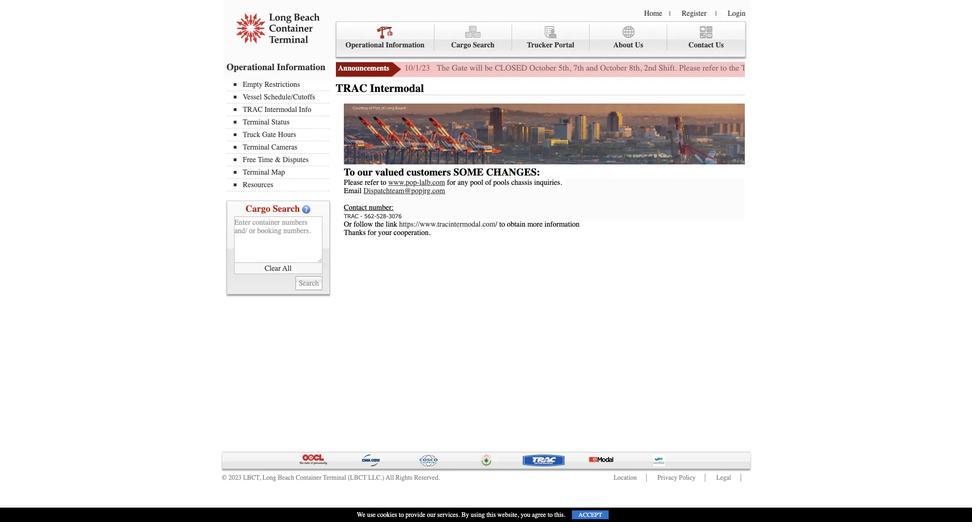 Task type: locate. For each thing, give the bounding box(es) containing it.
all right llc.) at the left of the page
[[386, 474, 394, 482]]

0 vertical spatial please
[[680, 63, 701, 73]]

cookies
[[378, 512, 397, 519]]

0 horizontal spatial operational
[[227, 62, 275, 73]]

0 vertical spatial operational
[[346, 41, 384, 49]]

home link
[[645, 9, 663, 18]]

hours inside 'empty restrictions vessel schedule/cutoffs trac intermodal info terminal status truck gate hours terminal cameras free time & disputes terminal map resources'
[[278, 131, 296, 139]]

refer
[[703, 63, 719, 73], [365, 179, 379, 187]]

©
[[222, 474, 227, 482]]

0 vertical spatial cargo search
[[452, 41, 495, 49]]

1 horizontal spatial us
[[716, 41, 724, 49]]

0 horizontal spatial search
[[273, 204, 300, 214]]

cameras
[[272, 143, 298, 152]]

0 horizontal spatial intermodal
[[265, 106, 297, 114]]

1 vertical spatial hours
[[278, 131, 296, 139]]

container
[[296, 474, 322, 482]]

2 vertical spatial trac
[[344, 212, 359, 220]]

2 us from the left
[[716, 41, 724, 49]]

1 horizontal spatial october
[[601, 63, 628, 73]]

0 horizontal spatial operational information
[[227, 62, 326, 73]]

chassis
[[512, 179, 533, 187]]

cargo search up will
[[452, 41, 495, 49]]

1 horizontal spatial the
[[730, 63, 740, 73]]

trac intermodal info link
[[234, 106, 329, 114]]

1 horizontal spatial please
[[680, 63, 701, 73]]

operational up empty
[[227, 62, 275, 73]]

1 horizontal spatial gate
[[452, 63, 468, 73]]

1 horizontal spatial hours
[[781, 63, 802, 73]]

cargo search link
[[435, 24, 512, 50]]

0 horizontal spatial gate
[[262, 131, 276, 139]]

the left the week.
[[926, 63, 937, 73]]

1 october from the left
[[530, 63, 557, 73]]

our right provide
[[427, 512, 436, 519]]

gate
[[452, 63, 468, 73], [764, 63, 779, 73], [262, 131, 276, 139]]

cargo search
[[452, 41, 495, 49], [246, 204, 300, 214]]

search down resources link
[[273, 204, 300, 214]]

1 vertical spatial trac
[[243, 106, 263, 114]]

the down 528- at the top of the page
[[375, 220, 384, 229]]

email dispatchteam@popjrg.com
[[344, 187, 445, 195]]

contact up -
[[344, 204, 367, 212]]

thanks
[[344, 229, 366, 237]]

beach
[[278, 474, 294, 482]]

cooperation​.​
[[394, 229, 431, 237]]

1 us from the left
[[635, 41, 644, 49]]

contact up 10/1/23 the gate will be closed october 5th, 7th and october 8th, 2nd shift. please refer to the truck gate hours web page for further gate details for the week.
[[689, 41, 714, 49]]

to left www.pop-
[[381, 179, 387, 187]]

cargo up will
[[452, 41, 471, 49]]

0 vertical spatial menu bar
[[336, 21, 746, 57]]

please right shift.
[[680, 63, 701, 73]]

intermodal inside 'empty restrictions vessel schedule/cutoffs trac intermodal info terminal status truck gate hours terminal cameras free time & disputes terminal map resources'
[[265, 106, 297, 114]]

menu bar containing operational information
[[336, 21, 746, 57]]

0 horizontal spatial truck
[[243, 131, 260, 139]]

1 horizontal spatial contact
[[689, 41, 714, 49]]

using
[[471, 512, 485, 519]]

0 vertical spatial cargo
[[452, 41, 471, 49]]

1 vertical spatial all
[[386, 474, 394, 482]]

obtain
[[507, 220, 526, 229]]

terminal
[[243, 118, 270, 126], [243, 143, 270, 152], [243, 168, 270, 177], [323, 474, 347, 482]]

privacy policy
[[658, 474, 696, 482]]

contact
[[689, 41, 714, 49], [344, 204, 367, 212]]

1 horizontal spatial cargo search
[[452, 41, 495, 49]]

refer down contact us
[[703, 63, 719, 73]]

resources
[[243, 181, 274, 189]]

8th,
[[630, 63, 642, 73]]

1 vertical spatial truck
[[243, 131, 260, 139]]

1 horizontal spatial |
[[716, 10, 717, 18]]

llc.)
[[368, 474, 385, 482]]

our inside ​​​​​​​​​​​​​​​​​​​to our valued customers  some changes: please refer to www.pop-lalb.com for any pool of pools chassis inquiries.
[[358, 166, 373, 179]]

operational information up empty restrictions link
[[227, 62, 326, 73]]

operational up announcements
[[346, 41, 384, 49]]

operational information inside menu bar
[[346, 41, 425, 49]]

1 vertical spatial our
[[427, 512, 436, 519]]

information up restrictions
[[277, 62, 326, 73]]

www.pop-
[[389, 179, 420, 187]]

inquiries.
[[535, 179, 562, 187]]

1 vertical spatial contact
[[344, 204, 367, 212]]

empty restrictions link
[[234, 80, 329, 89]]

portal
[[555, 41, 575, 49]]

for left 'any'
[[447, 179, 456, 187]]

truck gate hours link
[[234, 131, 329, 139]]

0 horizontal spatial the
[[375, 220, 384, 229]]

0 vertical spatial hours
[[781, 63, 802, 73]]

info
[[299, 106, 312, 114]]

time
[[258, 156, 273, 164]]

cargo search down resources link
[[246, 204, 300, 214]]

vessel
[[243, 93, 262, 101]]

operational information
[[346, 41, 425, 49], [227, 62, 326, 73]]

privacy
[[658, 474, 678, 482]]

the
[[730, 63, 740, 73], [926, 63, 937, 73], [375, 220, 384, 229]]

0 horizontal spatial all
[[283, 264, 292, 273]]

0 vertical spatial intermodal
[[370, 82, 424, 95]]

the down contact us link
[[730, 63, 740, 73]]

1 horizontal spatial cargo
[[452, 41, 471, 49]]

hours left web
[[781, 63, 802, 73]]

gate down status on the top left of page
[[262, 131, 276, 139]]

search up be
[[473, 41, 495, 49]]

gate left web
[[764, 63, 779, 73]]

0 vertical spatial operational information
[[346, 41, 425, 49]]

for right details
[[915, 63, 924, 73]]

0 vertical spatial our
[[358, 166, 373, 179]]

to inside ​​​​​​​​​​​​​​​​​​​to our valued customers  some changes: please refer to www.pop-lalb.com for any pool of pools chassis inquiries.
[[381, 179, 387, 187]]

0 horizontal spatial contact
[[344, 204, 367, 212]]

1 vertical spatial refer
[[365, 179, 379, 187]]

intermodal down 10/1/23
[[370, 82, 424, 95]]

operational information up announcements
[[346, 41, 425, 49]]

to right the /
[[500, 220, 505, 229]]

for left the your on the top of page
[[368, 229, 377, 237]]

0 horizontal spatial menu bar
[[227, 80, 334, 192]]

follow
[[354, 220, 373, 229]]

1 vertical spatial search
[[273, 204, 300, 214]]

trac intermodal
[[336, 82, 424, 95]]

all right clear
[[283, 264, 292, 273]]

intermodal up status on the top left of page
[[265, 106, 297, 114]]

1 vertical spatial information
[[277, 62, 326, 73]]

| left login link
[[716, 10, 717, 18]]

trucker portal link
[[512, 24, 590, 50]]

vessel schedule/cutoffs link
[[234, 93, 329, 101]]

1 horizontal spatial operational information
[[346, 41, 425, 49]]

2 horizontal spatial gate
[[764, 63, 779, 73]]

truck inside 'empty restrictions vessel schedule/cutoffs trac intermodal info terminal status truck gate hours terminal cameras free time & disputes terminal map resources'
[[243, 131, 260, 139]]

gate
[[875, 63, 889, 73]]

please up "contact number:"
[[344, 179, 363, 187]]

closed
[[495, 63, 528, 73]]

menu bar
[[336, 21, 746, 57], [227, 80, 334, 192]]

gate inside 'empty restrictions vessel schedule/cutoffs trac intermodal info terminal status truck gate hours terminal cameras free time & disputes terminal map resources'
[[262, 131, 276, 139]]

about
[[614, 41, 634, 49]]

&
[[275, 156, 281, 164]]

all inside button
[[283, 264, 292, 273]]

1 horizontal spatial search
[[473, 41, 495, 49]]

please
[[680, 63, 701, 73], [344, 179, 363, 187]]

gate right the
[[452, 63, 468, 73]]

terminal left (lbct
[[323, 474, 347, 482]]

free
[[243, 156, 256, 164]]

0 horizontal spatial hours
[[278, 131, 296, 139]]

customers
[[407, 166, 451, 179]]

to
[[721, 63, 728, 73], [381, 179, 387, 187], [500, 220, 505, 229], [399, 512, 404, 519], [548, 512, 553, 519]]

by
[[462, 512, 469, 519]]

trac down announcements
[[336, 82, 368, 95]]

information up 10/1/23
[[386, 41, 425, 49]]

you
[[521, 512, 531, 519]]

0 horizontal spatial cargo
[[246, 204, 271, 214]]

0 vertical spatial all
[[283, 264, 292, 273]]

menu bar containing empty restrictions
[[227, 80, 334, 192]]

register link
[[682, 9, 707, 18]]

us
[[635, 41, 644, 49], [716, 41, 724, 49]]

1 vertical spatial please
[[344, 179, 363, 187]]

hours up cameras
[[278, 131, 296, 139]]

some
[[454, 166, 484, 179]]

1 vertical spatial menu bar
[[227, 80, 334, 192]]

/
[[496, 220, 498, 229]]

restrictions
[[265, 80, 300, 89]]

details
[[891, 63, 913, 73]]

trac up or
[[344, 212, 359, 220]]

be
[[485, 63, 493, 73]]

for inside trac - 562-528-3076​ or follow the link https://www.tracintermodal.com​ / to obtain more information thanks for your cooperation​.​
[[368, 229, 377, 237]]

this.
[[555, 512, 566, 519]]

operational information link
[[336, 24, 435, 50]]

cargo down resources
[[246, 204, 271, 214]]

0 horizontal spatial please
[[344, 179, 363, 187]]

0 horizontal spatial october
[[530, 63, 557, 73]]

| right home
[[670, 10, 671, 18]]

0 vertical spatial search
[[473, 41, 495, 49]]

-
[[361, 212, 363, 220]]

legal link
[[717, 474, 732, 482]]

0 horizontal spatial us
[[635, 41, 644, 49]]

our right ​​​​​​​​​​​​​​​​​​​to
[[358, 166, 373, 179]]

0 horizontal spatial |
[[670, 10, 671, 18]]

1 horizontal spatial intermodal
[[370, 82, 424, 95]]

terminal left status on the top left of page
[[243, 118, 270, 126]]

trucker
[[527, 41, 553, 49]]

october right and
[[601, 63, 628, 73]]

0 horizontal spatial cargo search
[[246, 204, 300, 214]]

0 vertical spatial truck
[[742, 63, 761, 73]]

www.pop-lalb.com link
[[389, 179, 445, 187]]

​​​​​​​​​​​​​​​​​​​to our valued customers  some changes: please refer to www.pop-lalb.com for any pool of pools chassis inquiries.
[[344, 166, 562, 187]]

refer right email
[[365, 179, 379, 187]]

october left 5th,
[[530, 63, 557, 73]]

search
[[473, 41, 495, 49], [273, 204, 300, 214]]

1 vertical spatial intermodal
[[265, 106, 297, 114]]

0 vertical spatial information
[[386, 41, 425, 49]]

trac down "vessel"
[[243, 106, 263, 114]]

None submit
[[296, 277, 322, 291]]

1 horizontal spatial refer
[[703, 63, 719, 73]]

0 vertical spatial trac
[[336, 82, 368, 95]]

clear all
[[265, 264, 292, 273]]

0 horizontal spatial refer
[[365, 179, 379, 187]]

truck
[[742, 63, 761, 73], [243, 131, 260, 139]]

1 horizontal spatial menu bar
[[336, 21, 746, 57]]

intermodal
[[370, 82, 424, 95], [265, 106, 297, 114]]

october
[[530, 63, 557, 73], [601, 63, 628, 73]]

3076​
[[389, 212, 402, 220]]

0 horizontal spatial our
[[358, 166, 373, 179]]

0 vertical spatial contact
[[689, 41, 714, 49]]

trac inside trac - 562-528-3076​ or follow the link https://www.tracintermodal.com​ / to obtain more information thanks for your cooperation​.​
[[344, 212, 359, 220]]

(lbct
[[348, 474, 367, 482]]



Task type: describe. For each thing, give the bounding box(es) containing it.
1 horizontal spatial operational
[[346, 41, 384, 49]]

contact us
[[689, 41, 724, 49]]

your
[[378, 229, 392, 237]]

valued
[[375, 166, 404, 179]]

week.
[[939, 63, 959, 73]]

register
[[682, 9, 707, 18]]

shift.
[[659, 63, 678, 73]]

1 horizontal spatial all
[[386, 474, 394, 482]]

clear all button
[[234, 263, 322, 274]]

or
[[344, 220, 352, 229]]

web
[[804, 63, 818, 73]]

location link
[[614, 474, 637, 482]]

1 vertical spatial operational information
[[227, 62, 326, 73]]

disputes
[[283, 156, 309, 164]]

2 | from the left
[[716, 10, 717, 18]]

information
[[545, 220, 580, 229]]

10/1/23 the gate will be closed october 5th, 7th and october 8th, 2nd shift. please refer to the truck gate hours web page for further gate details for the week.
[[405, 63, 959, 73]]

1 vertical spatial cargo
[[246, 204, 271, 214]]

the inside trac - 562-528-3076​ or follow the link https://www.tracintermodal.com​ / to obtain more information thanks for your cooperation​.​
[[375, 220, 384, 229]]

for right page
[[838, 63, 848, 73]]

Enter container numbers and/ or booking numbers.  text field
[[234, 217, 322, 263]]

1 horizontal spatial information
[[386, 41, 425, 49]]

terminal map link
[[234, 168, 329, 177]]

page
[[820, 63, 836, 73]]

further
[[850, 63, 873, 73]]

2nd
[[645, 63, 657, 73]]

contact us link
[[668, 24, 746, 50]]

trac for trac - 562-528-3076​ or follow the link https://www.tracintermodal.com​ / to obtain more information thanks for your cooperation​.​
[[344, 212, 359, 220]]

us for contact us
[[716, 41, 724, 49]]

7th
[[574, 63, 584, 73]]

terminal up resources
[[243, 168, 270, 177]]

2 october from the left
[[601, 63, 628, 73]]

2 horizontal spatial the
[[926, 63, 937, 73]]

5th,
[[559, 63, 572, 73]]

contact for contact number:
[[344, 204, 367, 212]]

accept
[[579, 512, 603, 519]]

changes:
[[486, 166, 540, 179]]

refer inside ​​​​​​​​​​​​​​​​​​​to our valued customers  some changes: please refer to www.pop-lalb.com for any pool of pools chassis inquiries.
[[365, 179, 379, 187]]

of
[[486, 179, 492, 187]]

contact for contact us
[[689, 41, 714, 49]]

1 horizontal spatial our
[[427, 512, 436, 519]]

​​​​​​​​​​​​​​​​​​​to
[[344, 166, 355, 179]]

trucker portal
[[527, 41, 575, 49]]

https://www.tracintermodal.com​ link
[[399, 220, 496, 229]]

dispatchteam@popjrg.com link
[[364, 187, 445, 195]]

legal
[[717, 474, 732, 482]]

https://www.tracintermodal.com​
[[399, 220, 496, 229]]

trac for trac intermodal
[[336, 82, 368, 95]]

dispatchteam@popjrg.com
[[364, 187, 445, 195]]

announcements
[[338, 64, 390, 73]]

this
[[487, 512, 496, 519]]

any
[[458, 179, 469, 187]]

please inside ​​​​​​​​​​​​​​​​​​​to our valued customers  some changes: please refer to www.pop-lalb.com for any pool of pools chassis inquiries.
[[344, 179, 363, 187]]

number:
[[369, 204, 394, 212]]

1 vertical spatial cargo search
[[246, 204, 300, 214]]

home
[[645, 9, 663, 18]]

privacy policy link
[[658, 474, 696, 482]]

rights
[[396, 474, 413, 482]]

1 | from the left
[[670, 10, 671, 18]]

to left this.
[[548, 512, 553, 519]]

to left provide
[[399, 512, 404, 519]]

terminal cameras link
[[234, 143, 329, 152]]

cargo inside menu bar
[[452, 41, 471, 49]]

1 vertical spatial operational
[[227, 62, 275, 73]]

accept button
[[572, 511, 609, 520]]

1 horizontal spatial truck
[[742, 63, 761, 73]]

empty
[[243, 80, 263, 89]]

will
[[470, 63, 483, 73]]

cargo search inside menu bar
[[452, 41, 495, 49]]

resources link
[[234, 181, 329, 189]]

status
[[272, 118, 290, 126]]

contact number:
[[344, 204, 394, 212]]

link
[[386, 220, 398, 229]]

clear
[[265, 264, 281, 273]]

trac inside 'empty restrictions vessel schedule/cutoffs trac intermodal info terminal status truck gate hours terminal cameras free time & disputes terminal map resources'
[[243, 106, 263, 114]]

more
[[528, 220, 543, 229]]

terminal up free on the left top of the page
[[243, 143, 270, 152]]

provide
[[406, 512, 426, 519]]

schedule/cutoffs
[[264, 93, 315, 101]]

us for about us
[[635, 41, 644, 49]]

to inside trac - 562-528-3076​ or follow the link https://www.tracintermodal.com​ / to obtain more information thanks for your cooperation​.​
[[500, 220, 505, 229]]

about us link
[[590, 24, 668, 50]]

2023
[[229, 474, 242, 482]]

for inside ​​​​​​​​​​​​​​​​​​​to our valued customers  some changes: please refer to www.pop-lalb.com for any pool of pools chassis inquiries.
[[447, 179, 456, 187]]

we
[[357, 512, 366, 519]]

lbct,
[[243, 474, 261, 482]]

562-
[[365, 212, 377, 220]]

email
[[344, 187, 362, 195]]

long
[[263, 474, 276, 482]]

services.
[[438, 512, 460, 519]]

528-
[[377, 212, 389, 220]]

policy
[[680, 474, 696, 482]]

agree
[[532, 512, 546, 519]]

0 vertical spatial refer
[[703, 63, 719, 73]]

free time & disputes link
[[234, 156, 329, 164]]

terminal status link
[[234, 118, 329, 126]]

login link
[[728, 9, 746, 18]]

trac - 562-528-3076​ or follow the link https://www.tracintermodal.com​ / to obtain more information thanks for your cooperation​.​
[[344, 212, 580, 237]]

reserved.
[[414, 474, 440, 482]]

0 horizontal spatial information
[[277, 62, 326, 73]]

website,
[[498, 512, 519, 519]]

the
[[437, 63, 450, 73]]

about us
[[614, 41, 644, 49]]

to down contact us
[[721, 63, 728, 73]]

empty restrictions vessel schedule/cutoffs trac intermodal info terminal status truck gate hours terminal cameras free time & disputes terminal map resources
[[243, 80, 315, 189]]



Task type: vqa. For each thing, say whether or not it's contained in the screenshot.
"PRIVACY POLICY"
yes



